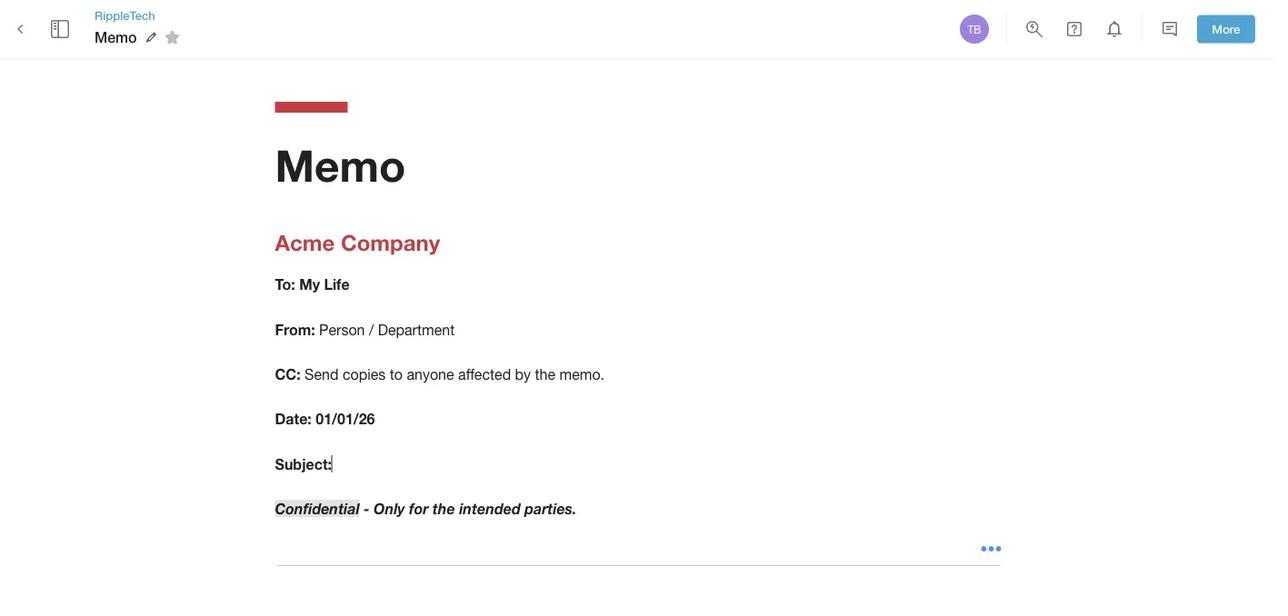Task type: vqa. For each thing, say whether or not it's contained in the screenshot.
the left the "Materials"
no



Task type: describe. For each thing, give the bounding box(es) containing it.
cc: send copies to anyone affected by the memo.
[[275, 366, 605, 383]]

for
[[409, 500, 429, 518]]

more button
[[1198, 15, 1256, 43]]

anyone
[[407, 366, 454, 383]]

only
[[374, 500, 405, 518]]

cc:
[[275, 366, 301, 383]]

0 horizontal spatial memo
[[95, 29, 137, 46]]

life
[[324, 276, 350, 293]]

acme company
[[275, 229, 440, 255]]

my
[[299, 276, 320, 293]]

the inside cc: send copies to anyone affected by the memo.
[[535, 366, 556, 383]]

from: person / department
[[275, 321, 455, 338]]

memo.
[[560, 366, 605, 383]]

more
[[1213, 22, 1241, 36]]

by
[[515, 366, 531, 383]]

rippletech link
[[95, 7, 186, 24]]

from:
[[275, 321, 315, 338]]

send
[[305, 366, 339, 383]]

confidential
[[275, 500, 360, 518]]

1 horizontal spatial memo
[[275, 139, 406, 191]]

01/01/26
[[316, 411, 375, 428]]

acme
[[275, 229, 335, 255]]



Task type: locate. For each thing, give the bounding box(es) containing it.
to: my life
[[275, 276, 350, 293]]

intended
[[459, 500, 521, 518]]

affected
[[458, 366, 511, 383]]

company
[[341, 229, 440, 255]]

1 vertical spatial the
[[433, 500, 455, 518]]

-
[[364, 500, 370, 518]]

the right by
[[535, 366, 556, 383]]

/
[[369, 321, 374, 338]]

copies
[[343, 366, 386, 383]]

memo up acme company
[[275, 139, 406, 191]]

department
[[378, 321, 455, 338]]

0 vertical spatial memo
[[95, 29, 137, 46]]

date:
[[275, 411, 312, 428]]

memo
[[95, 29, 137, 46], [275, 139, 406, 191]]

parties.
[[525, 500, 577, 518]]

0 horizontal spatial the
[[433, 500, 455, 518]]

0 vertical spatial the
[[535, 366, 556, 383]]

subject:
[[275, 455, 332, 473]]

the
[[535, 366, 556, 383], [433, 500, 455, 518]]

date: 01/01/26
[[275, 411, 375, 428]]

to:
[[275, 276, 295, 293]]

to
[[390, 366, 403, 383]]

rippletech
[[95, 8, 155, 22]]

person
[[319, 321, 365, 338]]

tb
[[968, 23, 982, 35]]

the right for
[[433, 500, 455, 518]]

1 vertical spatial memo
[[275, 139, 406, 191]]

1 horizontal spatial the
[[535, 366, 556, 383]]

favorite image
[[161, 26, 183, 48]]

confidential - only for the intended parties.
[[275, 500, 577, 518]]

tb button
[[957, 12, 992, 46]]

memo down rippletech
[[95, 29, 137, 46]]



